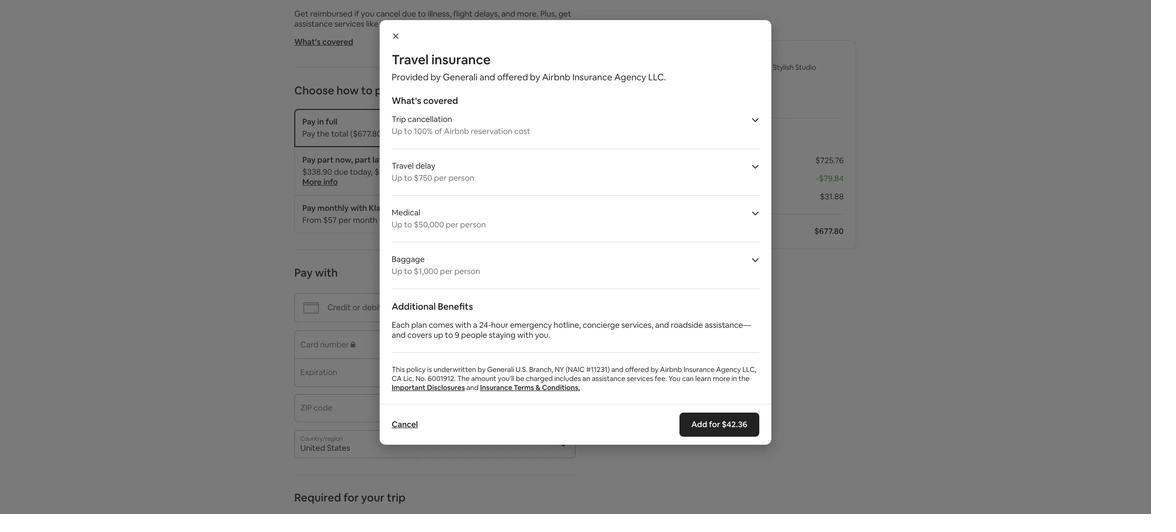 Task type: describe. For each thing, give the bounding box(es) containing it.
what's covered button
[[294, 37, 353, 47]]

for inside pay monthly with klarna from $57 per month for 12 months. interest may apply.
[[379, 215, 390, 226]]

2 visa card image from the top
[[464, 272, 479, 276]]

the inside pay in full pay the total ($677.80).
[[317, 129, 330, 139]]

with inside pay part now, part later with airbnb $338.90 due today,  $338.90 on dec 12, 2023. no extra fees. more info
[[392, 155, 409, 165]]

insurance
[[432, 51, 491, 68]]

amount
[[471, 374, 497, 383]]

0 horizontal spatial insurance
[[480, 383, 512, 392]]

up inside trip cancellation up to 100% of airbnb reservation cost
[[392, 126, 403, 137]]

and right the services,
[[655, 320, 669, 331]]

person for medical up to $50,000 per person
[[460, 220, 486, 230]]

due inside 'get reimbursed if you cancel due to illness, flight delays, and more. plus, get assistance services like emergency help.'
[[402, 9, 416, 19]]

learn
[[696, 374, 712, 383]]

stylish
[[773, 63, 794, 72]]

travel for insurance
[[392, 51, 429, 68]]

offered inside travel insurance provided by generali and offered by airbnb insurance agency llc.
[[497, 71, 528, 83]]

united states element
[[294, 431, 576, 459]]

you'll
[[498, 374, 515, 383]]

can
[[682, 374, 694, 383]]

pay part now, part later with airbnb $338.90 due today,  $338.90 on dec 12, 2023. no extra fees. more info
[[302, 155, 519, 187]]

per inside medical up to $50,000 per person
[[446, 220, 459, 230]]

you.
[[535, 330, 551, 341]]

pay for part
[[302, 155, 316, 165]]

hour
[[491, 320, 508, 331]]

required
[[294, 491, 341, 505]]

terms
[[514, 383, 534, 392]]

studio
[[796, 63, 816, 72]]

airbnb inside this policy is underwritten by generali u.s. branch, ny (naic #11231) and offered by airbnb insurance agency llc, ca lic. no. 6001912. the amount you'll be charged includes an assistance services fee. you can learn more in the important disclosures and insurance terms & conditions.
[[660, 365, 682, 374]]

ca
[[392, 374, 402, 383]]

how
[[337, 83, 359, 97]]

reimbursed
[[310, 9, 353, 19]]

for for required for your trip
[[344, 491, 359, 505]]

get
[[294, 9, 309, 19]]

fees.
[[501, 167, 519, 177]]

to inside each plan comes with a 24-hour emergency hotline, concierge services, and roadside assistance— and covers up to 9 people staying with you.
[[445, 330, 453, 341]]

add
[[692, 420, 708, 430]]

with inside pay monthly with klarna from $57 per month for 12 months. interest may apply.
[[351, 203, 367, 214]]

conditions.
[[542, 383, 580, 392]]

pay monthly with klarna from $57 per month for 12 months. interest may apply.
[[302, 203, 503, 226]]

additional benefits
[[392, 301, 473, 313]]

trip
[[387, 491, 406, 505]]

policy
[[407, 365, 426, 374]]

includes
[[555, 374, 581, 383]]

charged
[[526, 374, 553, 383]]

travel insurance provided by generali and offered by airbnb insurance agency llc.
[[392, 51, 666, 83]]

to inside medical up to $50,000 per person
[[404, 220, 412, 230]]

monthly
[[317, 203, 349, 214]]

llc,
[[743, 365, 757, 374]]

cancel
[[392, 420, 418, 430]]

month
[[353, 215, 378, 226]]

person for baggage up to $1,000 per person
[[455, 266, 480, 277]]

to inside trip cancellation up to 100% of airbnb reservation cost
[[404, 126, 412, 137]]

choose how to pay
[[294, 83, 394, 97]]

travel for delay
[[392, 161, 414, 171]]

staying
[[489, 330, 516, 341]]

travel delay up to $750 per person
[[392, 161, 474, 183]]

cancel button
[[387, 415, 423, 435]]

baggage up to $1,000 per person
[[392, 254, 480, 277]]

promenade-
[[732, 63, 772, 72]]

disclosures
[[427, 383, 465, 392]]

per inside pay monthly with klarna from $57 per month for 12 months. interest may apply.
[[339, 215, 351, 226]]

$42.36
[[722, 420, 748, 430]]

choose
[[294, 83, 334, 97]]

1 $338.90 from the left
[[302, 167, 332, 177]]

dec
[[417, 167, 432, 177]]

people
[[461, 330, 487, 341]]

this policy is underwritten by generali u.s. branch, ny (naic #11231) and offered by airbnb insurance agency llc, ca lic. no. 6001912. the amount you'll be charged includes an assistance services fee. you can learn more in the important disclosures and insurance terms & conditions.
[[392, 365, 757, 392]]

travel insurance coverage details dialog
[[380, 20, 772, 445]]

illness,
[[428, 9, 452, 19]]

person inside travel delay up to $750 per person
[[449, 173, 474, 183]]

and inside 'get reimbursed if you cancel due to illness, flight delays, and more. plus, get assistance services like emergency help.'
[[502, 9, 516, 19]]

fee
[[669, 191, 682, 202]]

offered inside this policy is underwritten by generali u.s. branch, ny (naic #11231) and offered by airbnb insurance agency llc, ca lic. no. 6001912. the amount you'll be charged includes an assistance services fee. you can learn more in the important disclosures and insurance terms & conditions.
[[625, 365, 649, 374]]

assistance inside 'get reimbursed if you cancel due to illness, flight delays, and more. plus, get assistance services like emergency help.'
[[294, 19, 333, 29]]

&
[[536, 383, 541, 392]]

insurance terms & conditions. link
[[480, 383, 580, 392]]

interest
[[433, 215, 462, 226]]

2 $338.90 from the left
[[375, 167, 405, 177]]

$50,000
[[414, 220, 444, 230]]

up inside medical up to $50,000 per person
[[392, 220, 403, 230]]

cost
[[514, 126, 531, 137]]

add for $42.36
[[692, 420, 748, 430]]

emergency inside each plan comes with a 24-hour emergency hotline, concierge services, and roadside assistance— and covers up to 9 people staying with you.
[[510, 320, 552, 331]]

and left covers
[[392, 330, 406, 341]]

apply.
[[481, 215, 503, 226]]

pay for with
[[294, 266, 313, 280]]

delays,
[[474, 9, 500, 19]]

later
[[373, 155, 390, 165]]

full
[[326, 117, 338, 127]]

pay with
[[294, 266, 338, 280]]

in inside pay in full pay the total ($677.80).
[[317, 117, 324, 127]]

like
[[366, 19, 379, 29]]

lic.
[[403, 374, 414, 383]]

today,
[[350, 167, 373, 177]]

emergency inside 'get reimbursed if you cancel due to illness, flight delays, and more. plus, get assistance services like emergency help.'
[[380, 19, 422, 29]]

up inside travel delay up to $750 per person
[[392, 173, 403, 183]]

baggage
[[392, 254, 425, 265]]

cancel
[[376, 9, 400, 19]]

to left pay
[[361, 83, 373, 97]]

info
[[324, 177, 338, 187]]

more.
[[517, 9, 539, 19]]

(naic
[[566, 365, 585, 374]]

get reimbursed if you cancel due to illness, flight delays, and more. plus, get assistance services like emergency help.
[[294, 9, 572, 29]]

of
[[435, 126, 442, 137]]



Task type: vqa. For each thing, say whether or not it's contained in the screenshot.
Each plan comes with a 24-hour emergency hotline, concierge services, and roadside assistance— and covers up to 9 people staying with you.
yes



Task type: locate. For each thing, give the bounding box(es) containing it.
travel right later
[[392, 161, 414, 171]]

generali
[[443, 71, 478, 83], [487, 365, 514, 374]]

your
[[361, 491, 385, 505]]

airbnb inside trip cancellation up to 100% of airbnb reservation cost
[[444, 126, 469, 137]]

1 horizontal spatial insurance
[[573, 71, 613, 83]]

what's covered inside "travel insurance coverage details" dialog
[[392, 95, 458, 107]]

person up benefits
[[455, 266, 480, 277]]

1 horizontal spatial for
[[379, 215, 390, 226]]

0 vertical spatial due
[[402, 9, 416, 19]]

-$79.84
[[816, 173, 844, 184]]

2 horizontal spatial insurance
[[684, 365, 715, 374]]

1 vertical spatial the
[[739, 374, 750, 383]]

you
[[361, 9, 375, 19]]

airbnb inside pay part now, part later with airbnb $338.90 due today,  $338.90 on dec 12, 2023. no extra fees. more info
[[410, 155, 436, 165]]

pay for monthly
[[302, 203, 316, 214]]

cleaning
[[635, 191, 668, 202]]

person right the 12,
[[449, 173, 474, 183]]

0 vertical spatial person
[[449, 173, 474, 183]]

flight
[[453, 9, 473, 19]]

in left full
[[317, 117, 324, 127]]

0 vertical spatial what's covered
[[294, 37, 353, 47]]

in inside this policy is underwritten by generali u.s. branch, ny (naic #11231) and offered by airbnb insurance agency llc, ca lic. no. 6001912. the amount you'll be charged includes an assistance services fee. you can learn more in the important disclosures and insurance terms & conditions.
[[732, 374, 737, 383]]

0 vertical spatial for
[[379, 215, 390, 226]]

u.s.
[[516, 365, 528, 374]]

1 vertical spatial offered
[[625, 365, 649, 374]]

and down "underwritten"
[[467, 383, 479, 392]]

1 vertical spatial what's covered
[[392, 95, 458, 107]]

airbnb
[[542, 71, 571, 83], [444, 126, 469, 137], [410, 155, 436, 165], [660, 365, 682, 374]]

agency inside this policy is underwritten by generali u.s. branch, ny (naic #11231) and offered by airbnb insurance agency llc, ca lic. no. 6001912. the amount you'll be charged includes an assistance services fee. you can learn more in the important disclosures and insurance terms & conditions.
[[717, 365, 741, 374]]

and down insurance
[[480, 71, 495, 83]]

person inside 'baggage up to $1,000 per person'
[[455, 266, 480, 277]]

person
[[449, 173, 474, 183], [460, 220, 486, 230], [455, 266, 480, 277]]

to down medical
[[404, 220, 412, 230]]

important
[[392, 383, 426, 392]]

per left 'may'
[[446, 220, 459, 230]]

concierge
[[583, 320, 620, 331]]

1 vertical spatial assistance
[[592, 374, 626, 383]]

generali inside travel insurance provided by generali and offered by airbnb insurance agency llc.
[[443, 71, 478, 83]]

cleaning fee button
[[635, 191, 682, 202]]

1 vertical spatial for
[[709, 420, 720, 430]]

to left the illness, on the left top
[[418, 9, 426, 19]]

0 horizontal spatial in
[[317, 117, 324, 127]]

trip cancellation up to 100% of airbnb reservation cost
[[392, 114, 531, 137]]

1 horizontal spatial $338.90
[[375, 167, 405, 177]]

1 vertical spatial travel
[[392, 161, 414, 171]]

0 horizontal spatial due
[[334, 167, 348, 177]]

None radio
[[557, 117, 568, 128], [557, 155, 568, 166], [557, 203, 568, 215], [557, 117, 568, 128], [557, 155, 568, 166], [557, 203, 568, 215]]

the right more
[[739, 374, 750, 383]]

what's covered up cancellation
[[392, 95, 458, 107]]

6001912.
[[428, 374, 456, 383]]

up down baggage
[[392, 266, 403, 277]]

to
[[418, 9, 426, 19], [723, 63, 730, 72], [361, 83, 373, 97], [404, 126, 412, 137], [404, 173, 412, 183], [404, 220, 412, 230], [404, 266, 412, 277], [445, 330, 453, 341]]

1 visa card image from the top
[[464, 268, 479, 279]]

agency left llc.
[[615, 71, 647, 83]]

2 vertical spatial insurance
[[480, 383, 512, 392]]

0 horizontal spatial generali
[[443, 71, 478, 83]]

1 horizontal spatial part
[[355, 155, 371, 165]]

covers
[[408, 330, 432, 341]]

1 horizontal spatial the
[[739, 374, 750, 383]]

pay inside pay monthly with klarna from $57 per month for 12 months. interest may apply.
[[302, 203, 316, 214]]

0 horizontal spatial for
[[344, 491, 359, 505]]

up left the on
[[392, 173, 403, 183]]

pay
[[375, 83, 394, 97]]

up
[[434, 330, 443, 341]]

to inside 'get reimbursed if you cancel due to illness, flight delays, and more. plus, get assistance services like emergency help.'
[[418, 9, 426, 19]]

1 horizontal spatial assistance
[[592, 374, 626, 383]]

per inside 'baggage up to $1,000 per person'
[[440, 266, 453, 277]]

important disclosures link
[[392, 383, 465, 392]]

1 vertical spatial in
[[732, 374, 737, 383]]

up inside 'baggage up to $1,000 per person'
[[392, 266, 403, 277]]

0 horizontal spatial emergency
[[380, 19, 422, 29]]

1 horizontal spatial emergency
[[510, 320, 552, 331]]

to inside close to promenade- stylish studio apartment
[[723, 63, 730, 72]]

assistance up the what's covered button in the left of the page
[[294, 19, 333, 29]]

3 up from the top
[[392, 220, 403, 230]]

assistance right an
[[592, 374, 626, 383]]

2 horizontal spatial for
[[709, 420, 720, 430]]

to inside travel delay up to $750 per person
[[404, 173, 412, 183]]

generali inside this policy is underwritten by generali u.s. branch, ny (naic #11231) and offered by airbnb insurance agency llc, ca lic. no. 6001912. the amount you'll be charged includes an assistance services fee. you can learn more in the important disclosures and insurance terms & conditions.
[[487, 365, 514, 374]]

what's covered down reimbursed
[[294, 37, 353, 47]]

total
[[331, 129, 349, 139]]

more
[[302, 177, 322, 187]]

0 vertical spatial services
[[335, 19, 365, 29]]

0 horizontal spatial the
[[317, 129, 330, 139]]

for left your
[[344, 491, 359, 505]]

1 up from the top
[[392, 126, 403, 137]]

2 up from the top
[[392, 173, 403, 183]]

for right add
[[709, 420, 720, 430]]

fee.
[[655, 374, 667, 383]]

0 horizontal spatial agency
[[615, 71, 647, 83]]

on
[[406, 167, 416, 177]]

4 up from the top
[[392, 266, 403, 277]]

and inside travel insurance provided by generali and offered by airbnb insurance agency llc.
[[480, 71, 495, 83]]

apartment
[[704, 72, 738, 81]]

additional
[[392, 301, 436, 313]]

emergency
[[380, 19, 422, 29], [510, 320, 552, 331]]

1 vertical spatial emergency
[[510, 320, 552, 331]]

more info button
[[302, 177, 338, 187]]

services
[[335, 19, 365, 29], [627, 374, 654, 383]]

states
[[327, 443, 350, 454]]

if
[[354, 9, 359, 19]]

generali left u.s.
[[487, 365, 514, 374]]

0 vertical spatial insurance
[[573, 71, 613, 83]]

1 horizontal spatial due
[[402, 9, 416, 19]]

underwritten
[[434, 365, 476, 374]]

0 horizontal spatial offered
[[497, 71, 528, 83]]

the
[[458, 374, 470, 383]]

services inside this policy is underwritten by generali u.s. branch, ny (naic #11231) and offered by airbnb insurance agency llc, ca lic. no. 6001912. the amount you'll be charged includes an assistance services fee. you can learn more in the important disclosures and insurance terms & conditions.
[[627, 374, 654, 383]]

$338.90 down later
[[375, 167, 405, 177]]

assistance inside this policy is underwritten by generali u.s. branch, ny (naic #11231) and offered by airbnb insurance agency llc, ca lic. no. 6001912. the amount you'll be charged includes an assistance services fee. you can learn more in the important disclosures and insurance terms & conditions.
[[592, 374, 626, 383]]

be
[[516, 374, 525, 383]]

medical up to $50,000 per person
[[392, 208, 486, 230]]

delay
[[416, 161, 436, 171]]

per right '$1,000' on the bottom
[[440, 266, 453, 277]]

for for add for $42.36
[[709, 420, 720, 430]]

0 vertical spatial emergency
[[380, 19, 422, 29]]

for left the 12
[[379, 215, 390, 226]]

1 vertical spatial person
[[460, 220, 486, 230]]

0 horizontal spatial services
[[335, 19, 365, 29]]

1 vertical spatial generali
[[487, 365, 514, 374]]

12
[[392, 215, 400, 226]]

1 horizontal spatial agency
[[717, 365, 741, 374]]

to left $750
[[404, 173, 412, 183]]

no.
[[416, 374, 426, 383]]

emergency right hour
[[510, 320, 552, 331]]

$338.90
[[302, 167, 332, 177], [375, 167, 405, 177]]

close to promenade- stylish studio apartment
[[704, 63, 816, 81]]

united states
[[300, 443, 350, 454]]

pay inside pay part now, part later with airbnb $338.90 due today,  $338.90 on dec 12, 2023. no extra fees. more info
[[302, 155, 316, 165]]

9
[[455, 330, 460, 341]]

0 horizontal spatial assistance
[[294, 19, 333, 29]]

0 vertical spatial generali
[[443, 71, 478, 83]]

each plan comes with a 24-hour emergency hotline, concierge services, and roadside assistance— and covers up to 9 people staying with you.
[[392, 320, 751, 341]]

1 horizontal spatial what's covered
[[392, 95, 458, 107]]

to down baggage
[[404, 266, 412, 277]]

pay for in
[[302, 117, 316, 127]]

$79.84
[[819, 173, 844, 184]]

100%
[[414, 126, 433, 137]]

part up today,
[[355, 155, 371, 165]]

services left like
[[335, 19, 365, 29]]

to down trip
[[404, 126, 412, 137]]

agency inside travel insurance provided by generali and offered by airbnb insurance agency llc.
[[615, 71, 647, 83]]

1 vertical spatial services
[[627, 374, 654, 383]]

with
[[392, 155, 409, 165], [351, 203, 367, 214], [315, 266, 338, 280], [455, 320, 472, 331], [517, 330, 534, 341]]

person inside medical up to $50,000 per person
[[460, 220, 486, 230]]

2 travel from the top
[[392, 161, 414, 171]]

visa card image
[[464, 268, 479, 279], [464, 272, 479, 276]]

2 part from the left
[[355, 155, 371, 165]]

up down medical
[[392, 220, 403, 230]]

offered
[[497, 71, 528, 83], [625, 365, 649, 374]]

no
[[468, 167, 478, 177]]

plus,
[[540, 9, 557, 19]]

due right the cancel
[[402, 9, 416, 19]]

emergency right like
[[380, 19, 422, 29]]

due inside pay part now, part later with airbnb $338.90 due today,  $338.90 on dec 12, 2023. no extra fees. more info
[[334, 167, 348, 177]]

0 horizontal spatial $338.90
[[302, 167, 332, 177]]

an
[[583, 374, 591, 383]]

trip
[[392, 114, 406, 125]]

1 horizontal spatial offered
[[625, 365, 649, 374]]

to right close on the right top
[[723, 63, 730, 72]]

in right more
[[732, 374, 737, 383]]

1 vertical spatial insurance
[[684, 365, 715, 374]]

per right $57
[[339, 215, 351, 226]]

to left the 9
[[445, 330, 453, 341]]

0 vertical spatial offered
[[497, 71, 528, 83]]

may
[[464, 215, 479, 226]]

$57
[[323, 215, 337, 226]]

hotline,
[[554, 320, 581, 331]]

services inside 'get reimbursed if you cancel due to illness, flight delays, and more. plus, get assistance services like emergency help.'
[[335, 19, 365, 29]]

a
[[473, 320, 478, 331]]

0 horizontal spatial what's covered
[[294, 37, 353, 47]]

travel up provided
[[392, 51, 429, 68]]

0 vertical spatial in
[[317, 117, 324, 127]]

services left fee.
[[627, 374, 654, 383]]

now,
[[335, 155, 353, 165]]

1 horizontal spatial services
[[627, 374, 654, 383]]

1 horizontal spatial generali
[[487, 365, 514, 374]]

more
[[713, 374, 730, 383]]

part left "now,"
[[317, 155, 334, 165]]

up down trip
[[392, 126, 403, 137]]

pay
[[302, 117, 316, 127], [302, 129, 315, 139], [302, 155, 316, 165], [302, 203, 316, 214], [294, 266, 313, 280]]

this
[[392, 365, 405, 374]]

1 vertical spatial due
[[334, 167, 348, 177]]

roadside
[[671, 320, 703, 331]]

0 vertical spatial assistance
[[294, 19, 333, 29]]

$31.88
[[820, 191, 844, 202]]

and left more.
[[502, 9, 516, 19]]

cancellation
[[408, 114, 452, 125]]

assistance—
[[705, 320, 751, 331]]

person right $50,000
[[460, 220, 486, 230]]

$338.90 up monthly
[[302, 167, 332, 177]]

pay in full pay the total ($677.80).
[[302, 117, 386, 139]]

1 part from the left
[[317, 155, 334, 165]]

1 horizontal spatial in
[[732, 374, 737, 383]]

each
[[392, 320, 410, 331]]

$725.76
[[816, 155, 844, 166]]

2 vertical spatial for
[[344, 491, 359, 505]]

0 horizontal spatial part
[[317, 155, 334, 165]]

agency left llc,
[[717, 365, 741, 374]]

the inside this policy is underwritten by generali u.s. branch, ny (naic #11231) and offered by airbnb insurance agency llc, ca lic. no. 6001912. the amount you'll be charged includes an assistance services fee. you can learn more in the important disclosures and insurance terms & conditions.
[[739, 374, 750, 383]]

generali down insurance
[[443, 71, 478, 83]]

the down full
[[317, 129, 330, 139]]

per inside travel delay up to $750 per person
[[434, 173, 447, 183]]

0 vertical spatial travel
[[392, 51, 429, 68]]

to inside 'baggage up to $1,000 per person'
[[404, 266, 412, 277]]

0 vertical spatial the
[[317, 129, 330, 139]]

per right dec
[[434, 173, 447, 183]]

travel inside travel insurance provided by generali and offered by airbnb insurance agency llc.
[[392, 51, 429, 68]]

travel inside travel delay up to $750 per person
[[392, 161, 414, 171]]

is
[[427, 365, 432, 374]]

and right '#11231)' at the bottom right of the page
[[612, 365, 624, 374]]

0 vertical spatial agency
[[615, 71, 647, 83]]

comes
[[429, 320, 454, 331]]

airbnb inside travel insurance provided by generali and offered by airbnb insurance agency llc.
[[542, 71, 571, 83]]

2 vertical spatial person
[[455, 266, 480, 277]]

1 travel from the top
[[392, 51, 429, 68]]

you
[[669, 374, 681, 383]]

for inside button
[[709, 420, 720, 430]]

services,
[[622, 320, 654, 331]]

1 vertical spatial agency
[[717, 365, 741, 374]]

close
[[704, 63, 722, 72]]

$677.80
[[815, 226, 844, 237]]

benefits
[[438, 301, 473, 313]]

branch,
[[529, 365, 554, 374]]

klarna
[[369, 203, 393, 214]]

12,
[[434, 167, 444, 177]]

insurance inside travel insurance provided by generali and offered by airbnb insurance agency llc.
[[573, 71, 613, 83]]

due down "now,"
[[334, 167, 348, 177]]



